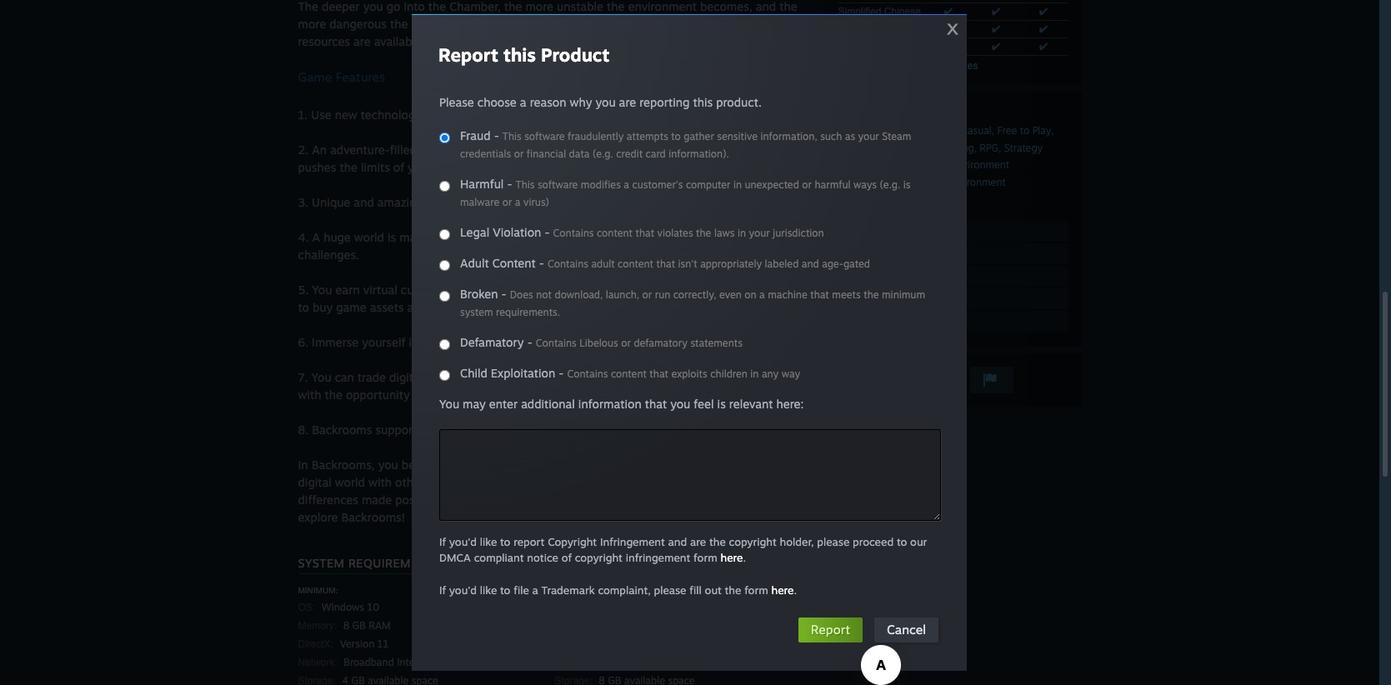 Task type: vqa. For each thing, say whether or not it's contained in the screenshot.


Task type: locate. For each thing, give the bounding box(es) containing it.
0 vertical spatial exploring
[[620, 283, 670, 297]]

other up possible
[[395, 475, 424, 489]]

you inside 7. you can trade digital art elements in games on our digital art marketplace, providing you with the opportunity to try new things and possibilities.
[[774, 370, 794, 384]]

are inside if you'd like to report copyright infringement and are the copyright holder, please proceed to our dmca compliant notice of copyright infringement form
[[690, 535, 706, 548]]

play
[[1032, 124, 1051, 137]]

more down "the"
[[298, 17, 326, 31]]

with inside 2. an adventure-filled multiplayer online game that explores the world with other players and pushes the limits of your imagination.
[[683, 143, 707, 157]]

the inside in backrooms, you become a member of this mysterious maze, exploring this ai-powered digital world with other players, enjoying your journey and experiencing the gaming differences made possible by digital art and blockchain technology. come and join us as we explore backrooms!
[[692, 475, 710, 489]]

a up players,
[[448, 458, 455, 472]]

view for view discussions
[[845, 293, 867, 305]]

None radio
[[439, 181, 450, 192], [439, 229, 450, 240], [439, 260, 450, 271], [439, 339, 450, 350], [439, 370, 450, 381], [439, 181, 450, 192], [439, 229, 450, 240], [439, 260, 450, 271], [439, 339, 450, 350], [439, 370, 450, 381]]

available
[[374, 34, 422, 48]]

compliant
[[474, 551, 524, 564]]

1 horizontal spatial internet
[[654, 656, 691, 668]]

system
[[460, 306, 493, 318]]

2 network: from the left
[[555, 657, 594, 668]]

1 like from the top
[[480, 535, 497, 548]]

as right such
[[845, 130, 855, 143]]

1 vertical spatial is
[[388, 230, 396, 244]]

visit
[[845, 225, 865, 238]]

1 vertical spatial 11
[[377, 638, 388, 650]]

is inside '4. a huge world is made up of multiple regions, each with its own mysterious setting and challenges.'
[[388, 230, 396, 244]]

1 horizontal spatial new
[[446, 388, 469, 402]]

as inside in backrooms, you become a member of this mysterious maze, exploring this ai-powered digital world with other players, enjoying your journey and experiencing the gaming differences made possible by digital art and blockchain technology. come and join us as we explore backrooms!
[[766, 493, 778, 507]]

here .
[[721, 551, 746, 564]]

or left harmful
[[802, 178, 812, 191]]

report left the cancel at the right of the page
[[811, 622, 850, 638]]

can inside 7. you can trade digital art elements in games on our digital art marketplace, providing you with the opportunity to try new things and possibilities.
[[335, 370, 354, 384]]

here up out
[[721, 551, 743, 564]]

1 horizontal spatial form
[[744, 583, 768, 597]]

game
[[298, 69, 332, 85]]

1 horizontal spatial network:
[[555, 657, 594, 668]]

to down 5.
[[298, 300, 309, 314]]

1 vertical spatial view
[[845, 293, 867, 305]]

soon
[[943, 194, 964, 206]]

software up financial
[[524, 130, 565, 143]]

content down 'own'
[[618, 258, 653, 270]]

None radio
[[439, 133, 450, 143], [439, 291, 450, 302], [439, 133, 450, 143], [439, 291, 450, 302]]

games
[[511, 370, 547, 384]]

environment
[[628, 0, 697, 13]]

your inside in backrooms, you become a member of this mysterious maze, exploring this ai-powered digital world with other players, enjoying your journey and experiencing the gaming differences made possible by digital art and blockchain technology. come and join us as we explore backrooms!
[[523, 475, 547, 489]]

ways
[[853, 178, 877, 191]]

network: down trademark
[[555, 657, 594, 668]]

1 horizontal spatial backrooms
[[443, 335, 503, 349]]

1 horizontal spatial (e.g.
[[880, 178, 900, 191]]

new inside 7. you can trade digital art elements in games on our digital art marketplace, providing you with the opportunity to try new things and possibilities.
[[446, 388, 469, 402]]

1 vertical spatial content
[[618, 258, 653, 270]]

0 horizontal spatial on
[[487, 300, 500, 314]]

environment up soon
[[947, 176, 1006, 188]]

digital up information
[[590, 370, 623, 384]]

1 network: from the left
[[298, 657, 337, 668]]

1 horizontal spatial copyright
[[729, 535, 777, 548]]

and left join
[[703, 493, 723, 507]]

this inside this software modifies a customer's computer in unexpected or harmful ways (e.g. is malware or a virus)
[[516, 178, 535, 191]]

11
[[871, 60, 882, 72], [377, 638, 388, 650]]

0 vertical spatial software
[[524, 130, 565, 143]]

0 horizontal spatial report
[[438, 43, 498, 66]]

0 vertical spatial please
[[817, 535, 850, 548]]

(e.g. inside this software fraudulently attempts to gather sensitive information, such as your steam credentials or financial data (e.g. credit card information).
[[593, 148, 613, 160]]

possible
[[395, 493, 440, 507]]

contains inside "child exploitation - contains content that exploits children in any way"
[[567, 368, 608, 380]]

1 vertical spatial other
[[395, 475, 424, 489]]

content down for
[[597, 227, 633, 239]]

content for child exploitation -
[[611, 368, 647, 380]]

content up you may enter additional information that you feel is relevant here:
[[611, 368, 647, 380]]

0 vertical spatial be
[[556, 17, 569, 31]]

and right style
[[706, 335, 726, 349]]

2 horizontal spatial our
[[910, 535, 927, 548]]

this up traversal,
[[516, 178, 535, 191]]

attempts
[[627, 130, 668, 143]]

run,
[[639, 17, 660, 31]]

does not download, launch, or run correctly, even on a machine that meets the minimum system requirements.
[[460, 288, 925, 318]]

backrooms!
[[341, 510, 405, 524]]

to left "try"
[[413, 388, 424, 402]]

game inside 2. an adventure-filled multiplayer online game that explores the world with other players and pushes the limits of your imagination.
[[521, 143, 551, 157]]

additional
[[521, 397, 575, 411]]

of inside 2. an adventure-filled multiplayer online game that explores the world with other players and pushes the limits of your imagination.
[[393, 160, 404, 174]]

fill
[[689, 583, 702, 597]]

1 vertical spatial mysterious
[[544, 458, 604, 472]]

here link down holder, on the bottom right of the page
[[771, 583, 794, 597]]

world inside in backrooms, you become a member of this mysterious maze, exploring this ai-powered digital world with other players, enjoying your journey and experiencing the gaming differences made possible by digital art and blockchain technology. come and join us as we explore backrooms!
[[335, 475, 365, 489]]

reporting
[[639, 95, 690, 109]]

broken -
[[460, 287, 510, 301]]

on left does
[[487, 300, 500, 314]]

chinese for traditional chinese
[[887, 23, 924, 35]]

with inside in backrooms, you become a member of this mysterious maze, exploring this ai-powered digital world with other players, enjoying your journey and experiencing the gaming differences made possible by digital art and blockchain technology. come and join us as we explore backrooms!
[[368, 475, 392, 489]]

is down amazing
[[388, 230, 396, 244]]

1 vertical spatial chinese
[[887, 23, 924, 35]]

software inside this software modifies a customer's computer in unexpected or harmful ways (e.g. is malware or a virus)
[[538, 178, 578, 191]]

currency
[[401, 283, 448, 297]]

0 vertical spatial content
[[597, 227, 633, 239]]

content inside "child exploitation - contains content that exploits children in any way"
[[611, 368, 647, 380]]

1 vertical spatial by
[[443, 493, 456, 507]]

like for report
[[480, 535, 497, 548]]

our up possibilities.
[[568, 370, 586, 384]]

2 horizontal spatial on
[[745, 288, 756, 301]]

1 vertical spatial can
[[335, 370, 354, 384]]

more
[[525, 0, 553, 13], [298, 17, 326, 31]]

-
[[494, 128, 499, 143], [507, 177, 512, 191], [545, 225, 550, 239], [539, 256, 544, 270], [501, 287, 507, 301], [527, 335, 532, 349], [559, 366, 564, 380]]

the right yourself
[[422, 335, 440, 349]]

players,
[[428, 475, 470, 489]]

art inside 5. you earn virtual currency bks by completing quests and exploring areas, which can be used to buy game assets and digital art on our digital art marketplace.
[[468, 300, 483, 314]]

1 horizontal spatial here
[[771, 583, 794, 597]]

not
[[536, 288, 552, 301]]

1 internet from the left
[[397, 656, 434, 668]]

2 horizontal spatial is
[[903, 178, 911, 191]]

and right safety
[[538, 108, 558, 122]]

like inside if you'd like to report copyright infringement and are the copyright holder, please proceed to our dmca compliant notice of copyright infringement form
[[480, 535, 497, 548]]

1 vertical spatial be
[[768, 283, 781, 297]]

8
[[343, 619, 349, 632]]

0 vertical spatial report
[[438, 43, 498, 66]]

our inside 5. you earn virtual currency bks by completing quests and exploring areas, which can be used to buy game assets and digital art on our digital art marketplace.
[[504, 300, 522, 314]]

0 vertical spatial you'd
[[449, 535, 477, 548]]

on up possibilities.
[[551, 370, 565, 384]]

is
[[903, 178, 911, 191], [388, 230, 396, 244], [717, 397, 726, 411]]

network: broadband internet connection
[[555, 656, 745, 668]]

1 you'd from the top
[[449, 535, 477, 548]]

0 horizontal spatial made
[[362, 493, 392, 507]]

0 horizontal spatial internet
[[397, 656, 434, 668]]

0 vertical spatial like
[[480, 535, 497, 548]]

0 horizontal spatial broadband
[[344, 656, 394, 668]]

2 vertical spatial our
[[910, 535, 927, 548]]

None text field
[[439, 429, 941, 521]]

2 connection from the left
[[693, 656, 745, 668]]

see all 11 supported languages link
[[838, 60, 978, 72]]

1 horizontal spatial by
[[476, 283, 490, 297]]

if inside if you'd like to report copyright infringement and are the copyright holder, please proceed to our dmca compliant notice of copyright infringement form
[[439, 535, 446, 548]]

we
[[781, 493, 797, 507]]

publisher:
[[838, 178, 888, 188]]

and up whatever
[[756, 0, 776, 13]]

information).
[[669, 148, 729, 160]]

marketplace,
[[647, 370, 717, 384]]

of down copyright at the left bottom of the page
[[561, 551, 572, 564]]

may
[[463, 397, 486, 411]]

differences
[[298, 493, 358, 507]]

the up the here .
[[709, 535, 726, 548]]

0 vertical spatial here link
[[721, 551, 743, 564]]

4.
[[298, 230, 309, 244]]

software for harmful -
[[538, 178, 578, 191]]

0 vertical spatial form
[[694, 551, 717, 564]]

view for view update history
[[845, 248, 867, 260]]

our
[[504, 300, 522, 314], [568, 370, 586, 384], [910, 535, 927, 548]]

1 horizontal spatial broadband
[[600, 656, 651, 668]]

you
[[502, 17, 522, 31], [312, 283, 332, 297], [311, 370, 331, 384], [439, 397, 459, 411]]

of up 'enjoying'
[[507, 458, 518, 472]]

2 vertical spatial content
[[611, 368, 647, 380]]

on right 'even'
[[745, 288, 756, 301]]

gather
[[684, 130, 714, 143]]

use
[[311, 108, 331, 122]]

you'd up dmca
[[449, 535, 477, 548]]

copyright up the here .
[[729, 535, 777, 548]]

the right out
[[725, 583, 741, 597]]

0 vertical spatial our
[[504, 300, 522, 314]]

choose
[[477, 95, 517, 109]]

software inside this software fraudulently attempts to gather sensitive information, such as your steam credentials or financial data (e.g. credit card information).
[[524, 130, 565, 143]]

read related news link
[[838, 266, 1068, 287]]

visit the website
[[845, 225, 924, 238]]

1 if from the top
[[439, 535, 446, 548]]

this inside this software fraudulently attempts to gather sensitive information, such as your steam credentials or financial data (e.g. credit card information).
[[502, 130, 522, 143]]

backrooms
[[443, 335, 503, 349], [312, 423, 372, 437]]

you'd inside if you'd like to report copyright infringement and are the copyright holder, please proceed to our dmca compliant notice of copyright infringement form
[[449, 535, 477, 548]]

age-
[[822, 258, 843, 270]]

art up "try"
[[426, 370, 442, 384]]

1 view from the top
[[845, 248, 867, 260]]

that left meets
[[810, 288, 829, 301]]

(e.g.
[[593, 148, 613, 160], [880, 178, 900, 191]]

audio
[[730, 335, 760, 349]]

you inside the deeper you go into the chamber, the more unstable the environment becomes, and the more dangerous the entity becomes. you must be prepared to run, hide and use whatever resources are available to survive.
[[363, 0, 383, 13]]

game inside 5. you earn virtual currency bks by completing quests and exploring areas, which can be used to buy game assets and digital art on our digital art marketplace.
[[336, 300, 366, 314]]

the up whatever
[[779, 0, 797, 13]]

the right visit
[[867, 225, 883, 238]]

design.
[[763, 335, 803, 349]]

as right us
[[766, 493, 778, 507]]

report
[[438, 43, 498, 66], [811, 622, 850, 638]]

1 horizontal spatial please
[[817, 535, 850, 548]]

see all 11 supported languages
[[838, 60, 978, 72]]

0 vertical spatial game
[[521, 143, 551, 157]]

if for if you'd like to file a trademark complaint, please fill out the form here .
[[439, 583, 446, 597]]

other left players
[[710, 143, 739, 157]]

and right unique
[[354, 195, 374, 209]]

11 down ram
[[377, 638, 388, 650]]

is inside this software modifies a customer's computer in unexpected or harmful ways (e.g. is malware or a virus)
[[903, 178, 911, 191]]

our down completing
[[504, 300, 522, 314]]

content inside the legal violation - contains content that violates the laws in your jurisdiction
[[597, 227, 633, 239]]

1 vertical spatial form
[[744, 583, 768, 597]]

1 horizontal spatial mysterious
[[657, 230, 716, 244]]

backrooms environment link down racing
[[894, 158, 1009, 171]]

regions,
[[512, 230, 555, 244]]

exploring up "experiencing"
[[643, 458, 693, 472]]

traditional chinese
[[838, 23, 924, 35]]

1 connection from the left
[[437, 656, 489, 668]]

this up gather
[[693, 95, 713, 109]]

our inside 7. you can trade digital art elements in games on our digital art marketplace, providing you with the opportunity to try new things and possibilities.
[[568, 370, 586, 384]]

you'd for if you'd like to file a trademark complaint, please fill out the form here .
[[449, 583, 477, 597]]

1 broadband from the left
[[344, 656, 394, 668]]

report for report this product
[[438, 43, 498, 66]]

unexpected
[[745, 178, 799, 191]]

1 horizontal spatial be
[[768, 283, 781, 297]]

1 horizontal spatial other
[[710, 143, 739, 157]]

release
[[838, 196, 877, 205]]

os:
[[298, 602, 315, 613]]

- up 3. unique and amazing ai-based maze traversal, ready for the challenge?
[[507, 177, 512, 191]]

in right computer
[[733, 178, 742, 191]]

2 view from the top
[[845, 293, 867, 305]]

more up must
[[525, 0, 553, 13]]

0 vertical spatial mysterious
[[657, 230, 716, 244]]

in inside "child exploitation - contains content that exploits children in any way"
[[750, 368, 759, 380]]

by right bks
[[476, 283, 490, 297]]

0 vertical spatial .
[[743, 551, 746, 564]]

0 vertical spatial by
[[476, 283, 490, 297]]

1 vertical spatial environment
[[947, 176, 1006, 188]]

if down dmca
[[439, 583, 446, 597]]

here down holder, on the bottom right of the page
[[771, 583, 794, 597]]

you inside in backrooms, you become a member of this mysterious maze, exploring this ai-powered digital world with other players, enjoying your journey and experiencing the gaming differences made possible by digital art and blockchain technology. come and join us as we explore backrooms!
[[378, 458, 398, 472]]

exploring inside in backrooms, you become a member of this mysterious maze, exploring this ai-powered digital world with other players, enjoying your journey and experiencing the gaming differences made possible by digital art and blockchain technology. come and join us as we explore backrooms!
[[643, 458, 693, 472]]

and right players
[[785, 143, 805, 157]]

1 vertical spatial if
[[439, 583, 446, 597]]

1 vertical spatial new
[[446, 388, 469, 402]]

and up "infringement"
[[668, 535, 687, 548]]

1 horizontal spatial game
[[521, 143, 551, 157]]

0 vertical spatial 11
[[871, 60, 882, 72]]

you left must
[[502, 17, 522, 31]]

1 vertical spatial as
[[766, 493, 778, 507]]

made up backrooms!
[[362, 493, 392, 507]]

0 vertical spatial copyright
[[729, 535, 777, 548]]

game down earn
[[336, 300, 366, 314]]

art down quests
[[562, 300, 579, 314]]

product
[[541, 43, 610, 66]]

and
[[756, 0, 776, 13], [690, 17, 711, 31], [538, 108, 558, 122], [785, 143, 805, 157], [354, 195, 374, 209], [761, 230, 781, 244], [802, 258, 819, 270], [596, 283, 617, 297], [407, 300, 428, 314], [706, 335, 726, 349], [509, 388, 530, 402], [663, 423, 684, 437], [595, 475, 615, 489], [515, 493, 536, 507], [703, 493, 723, 507], [668, 535, 687, 548]]

visit the website link
[[838, 221, 1068, 242]]

(e.g. down the fraudulently
[[593, 148, 613, 160]]

2 like from the top
[[480, 583, 497, 597]]

by
[[476, 283, 490, 297], [443, 493, 456, 507]]

1 vertical spatial art
[[626, 370, 643, 384]]

be inside 5. you earn virtual currency bks by completing quests and exploring areas, which can be used to buy game assets and digital art on our digital art marketplace.
[[768, 283, 781, 297]]

our inside if you'd like to report copyright infringement and are the copyright holder, please proceed to our dmca compliant notice of copyright infringement form
[[910, 535, 927, 548]]

0 vertical spatial made
[[399, 230, 430, 244]]

and up marketplace.
[[596, 283, 617, 297]]

credit
[[616, 148, 643, 160]]

in left any
[[750, 368, 759, 380]]

1 vertical spatial here link
[[771, 583, 794, 597]]

to left play
[[1020, 124, 1029, 137]]

are up "infringement"
[[690, 535, 706, 548]]

contains up possibilities.
[[567, 368, 608, 380]]

backrooms environment link for developer:
[[894, 158, 1009, 171]]

backrooms
[[866, 108, 920, 119], [894, 158, 948, 171], [890, 176, 944, 188]]

contains down the ready
[[553, 227, 594, 239]]

becomes,
[[700, 0, 752, 13]]

and down games in the left bottom of the page
[[509, 388, 530, 402]]

in right laws
[[738, 227, 746, 239]]

if for if you'd like to report copyright infringement and are the copyright holder, please proceed to our dmca compliant notice of copyright infringement form
[[439, 535, 446, 548]]

0 horizontal spatial more
[[298, 17, 326, 31]]

1 vertical spatial exploring
[[643, 458, 693, 472]]

other inside in backrooms, you become a member of this mysterious maze, exploring this ai-powered digital world with other players, enjoying your journey and experiencing the gaming differences made possible by digital art and blockchain technology. come and join us as we explore backrooms!
[[395, 475, 424, 489]]

0 vertical spatial other
[[710, 143, 739, 157]]

0 vertical spatial backrooms environment link
[[894, 158, 1009, 171]]

0 vertical spatial if
[[439, 535, 446, 548]]

of right up
[[450, 230, 461, 244]]

1 horizontal spatial can
[[745, 283, 764, 297]]

action
[[873, 124, 903, 137]]

form left the here .
[[694, 551, 717, 564]]

directx:
[[298, 638, 334, 650]]

if you'd like to report copyright infringement and are the copyright holder, please proceed to our dmca compliant notice of copyright infringement form
[[439, 535, 927, 564]]

0 horizontal spatial new
[[335, 108, 357, 122]]

0 horizontal spatial form
[[694, 551, 717, 564]]

0 horizontal spatial here link
[[721, 551, 743, 564]]

the inside does not download, launch, or run correctly, even on a machine that meets the minimum system requirements.
[[864, 288, 879, 301]]

3. unique and amazing ai-based maze traversal, ready for the challenge?
[[298, 195, 696, 209]]

0 vertical spatial as
[[845, 130, 855, 143]]

feel
[[694, 397, 714, 411]]

with up backrooms!
[[368, 475, 392, 489]]

title: backrooms genre: action , adventure casual , free to play , massively multiplayer racing , rpg , strategy developer: backrooms environment publisher: backrooms environment release date: coming soon
[[838, 108, 1054, 206]]

in inside the legal violation - contains content that violates the laws in your jurisdiction
[[738, 227, 746, 239]]

supported
[[885, 60, 929, 72]]

by down players,
[[443, 493, 456, 507]]

is up coming
[[903, 178, 911, 191]]

art
[[468, 300, 483, 314], [658, 335, 674, 349], [426, 370, 442, 384], [497, 493, 512, 507]]

1 horizontal spatial ai-
[[720, 458, 736, 472]]

to inside 5. you earn virtual currency bks by completing quests and exploring areas, which can be used to buy game assets and digital art on our digital art marketplace.
[[298, 300, 309, 314]]

you right 7.
[[311, 370, 331, 384]]

1 horizontal spatial is
[[717, 397, 726, 411]]

contains inside the legal violation - contains content that violates the laws in your jurisdiction
[[553, 227, 594, 239]]

1 vertical spatial multiple
[[426, 423, 470, 437]]

backrooms,
[[311, 458, 375, 472]]

1 vertical spatial please
[[654, 583, 686, 597]]

0 horizontal spatial mysterious
[[544, 458, 604, 472]]

0 horizontal spatial ai-
[[427, 195, 443, 209]]

2 vertical spatial is
[[717, 397, 726, 411]]

art up you may enter additional information that you feel is relevant here:
[[626, 370, 643, 384]]

in inside 7. you can trade digital art elements in games on our digital art marketplace, providing you with the opportunity to try new things and possibilities.
[[498, 370, 508, 384]]

contains inside the adult content - contains adult content that isn't appropriately labeled and age-gated
[[548, 258, 588, 270]]

be right must
[[556, 17, 569, 31]]

or right the libelous
[[621, 337, 631, 349]]

to inside 7. you can trade digital art elements in games on our digital art marketplace, providing you with the opportunity to try new things and possibilities.
[[413, 388, 424, 402]]

1 horizontal spatial made
[[399, 230, 430, 244]]

network: down "directx:"
[[298, 657, 337, 668]]

fraud -
[[460, 128, 502, 143]]

0 vertical spatial this
[[502, 130, 522, 143]]

1 horizontal spatial .
[[794, 583, 797, 597]]

website
[[886, 225, 921, 238]]

0 horizontal spatial our
[[504, 300, 522, 314]]

1 vertical spatial this
[[516, 178, 535, 191]]

child
[[460, 366, 487, 380]]

here link up out
[[721, 551, 743, 564]]

please right holder, on the bottom right of the page
[[817, 535, 850, 548]]

0 horizontal spatial copyright
[[575, 551, 623, 564]]

traditional
[[838, 23, 884, 35]]

2 you'd from the top
[[449, 583, 477, 597]]

a
[[520, 95, 526, 109], [624, 178, 629, 191], [515, 196, 521, 208], [759, 288, 765, 301], [448, 458, 455, 472], [532, 583, 538, 597]]

this for harmful -
[[516, 178, 535, 191]]

on inside 7. you can trade digital art elements in games on our digital art marketplace, providing you with the opportunity to try new things and possibilities.
[[551, 370, 565, 384]]

- down requirements.
[[527, 335, 532, 349]]

or left run
[[642, 288, 652, 301]]

the
[[428, 0, 446, 13], [504, 0, 522, 13], [607, 0, 625, 13], [779, 0, 797, 13], [390, 17, 408, 31], [480, 108, 497, 122], [650, 108, 668, 122], [629, 143, 647, 157], [340, 160, 358, 174], [617, 195, 634, 209], [867, 225, 883, 238], [696, 227, 711, 239], [864, 288, 879, 301], [422, 335, 440, 349], [555, 335, 572, 349], [325, 388, 343, 402], [692, 475, 710, 489], [709, 535, 726, 548], [725, 583, 741, 597]]

1 vertical spatial are
[[619, 95, 636, 109]]

game
[[521, 143, 551, 157], [336, 300, 366, 314]]

art left style
[[658, 335, 674, 349]]

2 if from the top
[[439, 583, 446, 597]]

8. backrooms supports multiple platforms, including windows, ios and android.
[[298, 423, 733, 437]]

even
[[719, 288, 742, 301]]

exploring inside 5. you earn virtual currency bks by completing quests and exploring areas, which can be used to buy game assets and digital art on our digital art marketplace.
[[620, 283, 670, 297]]

0 horizontal spatial is
[[388, 230, 396, 244]]

0 horizontal spatial are
[[353, 34, 371, 48]]

1 vertical spatial (e.g.
[[880, 178, 900, 191]]

- down regions,
[[539, 256, 544, 270]]

world right credit
[[650, 143, 680, 157]]

such
[[820, 130, 842, 143]]

please inside if you'd like to report copyright infringement and are the copyright holder, please proceed to our dmca compliant notice of copyright infringement form
[[817, 535, 850, 548]]

come
[[668, 493, 699, 507]]

11 inside os: windows 10 memory: 8 gb ram directx: version 11 network: broadband internet connection
[[377, 638, 388, 650]]

0 horizontal spatial as
[[766, 493, 778, 507]]

0 horizontal spatial game
[[336, 300, 366, 314]]

. down join
[[743, 551, 746, 564]]

1 vertical spatial software
[[538, 178, 578, 191]]

1 horizontal spatial are
[[619, 95, 636, 109]]

by inside 5. you earn virtual currency bks by completing quests and exploring areas, which can be used to buy game assets and digital art on our digital art marketplace.
[[476, 283, 490, 297]]

of
[[635, 108, 646, 122], [393, 160, 404, 174], [450, 230, 461, 244], [540, 335, 551, 349], [507, 458, 518, 472], [561, 551, 572, 564]]

of inside in backrooms, you become a member of this mysterious maze, exploring this ai-powered digital world with other players, enjoying your journey and experiencing the gaming differences made possible by digital art and blockchain technology. come and join us as we explore backrooms!
[[507, 458, 518, 472]]

or
[[514, 148, 524, 160], [802, 178, 812, 191], [502, 196, 512, 208], [642, 288, 652, 301], [621, 337, 631, 349]]

explores
[[580, 143, 625, 157]]

or down harmful -
[[502, 196, 512, 208]]

1 vertical spatial report
[[811, 622, 850, 638]]

does
[[510, 288, 533, 301]]

or inside does not download, launch, or run correctly, even on a machine that meets the minimum system requirements.
[[642, 288, 652, 301]]

art inside 5. you earn virtual currency bks by completing quests and exploring areas, which can be used to buy game assets and digital art on our digital art marketplace.
[[562, 300, 579, 314]]

copyright
[[729, 535, 777, 548], [575, 551, 623, 564]]

art down 'enjoying'
[[497, 493, 512, 507]]

adventure link
[[908, 124, 956, 137]]

that inside does not download, launch, or run correctly, even on a machine that meets the minimum system requirements.
[[810, 288, 829, 301]]

art inside in backrooms, you become a member of this mysterious maze, exploring this ai-powered digital world with other players, enjoying your journey and experiencing the gaming differences made possible by digital art and blockchain technology. come and join us as we explore backrooms!
[[497, 493, 512, 507]]

1 vertical spatial you'd
[[449, 583, 477, 597]]



Task type: describe. For each thing, give the bounding box(es) containing it.
multiplayer
[[886, 142, 937, 154]]

ram
[[369, 619, 391, 632]]

exploring for areas,
[[620, 283, 670, 297]]

in right yourself
[[409, 335, 419, 349]]

broken
[[460, 287, 498, 301]]

filled
[[390, 143, 417, 157]]

that inside the adult content - contains adult content that isn't appropriately labeled and age-gated
[[656, 258, 675, 270]]

title:
[[838, 109, 863, 118]]

a
[[312, 230, 320, 244]]

gated
[[843, 258, 870, 270]]

0 vertical spatial backrooms
[[866, 108, 920, 119]]

- left does
[[501, 287, 507, 301]]

1 vertical spatial more
[[298, 17, 326, 31]]

content
[[492, 256, 536, 270]]

harmful
[[815, 178, 851, 191]]

, right free at the right
[[1051, 125, 1054, 137]]

in inside this software modifies a customer's computer in unexpected or harmful ways (e.g. is malware or a virus)
[[733, 178, 742, 191]]

its
[[614, 230, 627, 244]]

you'd for if you'd like to report copyright infringement and are the copyright holder, please proceed to our dmca compliant notice of copyright infringement form
[[449, 535, 477, 548]]

the right chamber,
[[504, 0, 522, 13]]

the up fraud -
[[480, 108, 497, 122]]

earn
[[335, 283, 360, 297]]

a right file on the left of the page
[[532, 583, 538, 597]]

challenges.
[[298, 248, 359, 262]]

challenge?
[[638, 195, 696, 209]]

as inside this software fraudulently attempts to gather sensitive information, such as your steam credentials or financial data (e.g. credit card information).
[[845, 130, 855, 143]]

a right the modifies
[[624, 178, 629, 191]]

huge
[[324, 230, 351, 244]]

, left free at the right
[[992, 125, 994, 137]]

assets
[[370, 300, 404, 314]]

please choose a reason why you are reporting this product.
[[439, 95, 762, 109]]

be inside the deeper you go into the chamber, the more unstable the environment becomes, and the more dangerous the entity becomes. you must be prepared to run, hide and use whatever resources are available to survive.
[[556, 17, 569, 31]]

a left virus)
[[515, 196, 521, 208]]

opportunity
[[346, 388, 410, 402]]

that up ios
[[645, 397, 667, 411]]

on inside does not download, launch, or run correctly, even on a machine that meets the minimum system requirements.
[[745, 288, 756, 301]]

with inside '4. a huge world is made up of multiple regions, each with its own mysterious setting and challenges.'
[[588, 230, 611, 244]]

a left reason
[[520, 95, 526, 109]]

with inside 7. you can trade digital art elements in games on our digital art marketplace, providing you with the opportunity to try new things and possibilities.
[[298, 388, 321, 402]]

of inside '4. a huge world is made up of multiple regions, each with its own mysterious setting and challenges.'
[[450, 230, 461, 244]]

see
[[838, 60, 856, 72]]

jurisdiction
[[773, 227, 824, 239]]

7. you can trade digital art elements in games on our digital art marketplace, providing you with the opportunity to try new things and possibilities.
[[298, 370, 794, 402]]

multiple inside '4. a huge world is made up of multiple regions, each with its own mysterious setting and challenges.'
[[464, 230, 508, 244]]

amazing
[[377, 195, 423, 209]]

0 vertical spatial ai-
[[427, 195, 443, 209]]

credentials
[[460, 148, 511, 160]]

you may enter additional information that you feel is relevant here:
[[439, 397, 804, 411]]

0 vertical spatial environment
[[951, 158, 1009, 171]]

becomes.
[[446, 17, 499, 31]]

2. an adventure-filled multiplayer online game that explores the world with other players and pushes the limits of your imagination.
[[298, 143, 805, 174]]

world down requirements.
[[507, 335, 537, 349]]

adult
[[460, 256, 489, 270]]

network: inside os: windows 10 memory: 8 gb ram directx: version 11 network: broadband internet connection
[[298, 657, 337, 668]]

your inside 2. an adventure-filled multiplayer online game that explores the world with other players and pushes the limits of your imagination.
[[408, 160, 432, 174]]

that inside the legal violation - contains content that violates the laws in your jurisdiction
[[635, 227, 654, 239]]

to left the run,
[[624, 17, 636, 31]]

on inside 5. you earn virtual currency bks by completing quests and exploring areas, which can be used to buy game assets and digital art on our digital art marketplace.
[[487, 300, 500, 314]]

or inside the defamatory - contains libelous or defamatory statements
[[621, 337, 631, 349]]

art inside 7. you can trade digital art elements in games on our digital art marketplace, providing you with the opportunity to try new things and possibilities.
[[426, 370, 442, 384]]

other inside 2. an adventure-filled multiplayer online game that explores the world with other players and pushes the limits of your imagination.
[[710, 143, 739, 157]]

1 vertical spatial .
[[794, 583, 797, 597]]

world inside '4. a huge world is made up of multiple regions, each with its own mysterious setting and challenges.'
[[354, 230, 384, 244]]

download,
[[555, 288, 603, 301]]

and left use
[[690, 17, 711, 31]]

and right ios
[[663, 423, 684, 437]]

backrooms environment link for publisher:
[[890, 176, 1006, 188]]

the up entity
[[428, 0, 446, 13]]

software for fraud -
[[524, 130, 565, 143]]

you left 'may'
[[439, 397, 459, 411]]

chinese for simplified chinese
[[884, 6, 921, 18]]

1 horizontal spatial more
[[525, 0, 553, 13]]

to left ensure
[[425, 108, 436, 122]]

digital up opportunity
[[389, 370, 423, 384]]

modifies
[[581, 178, 621, 191]]

things
[[472, 388, 506, 402]]

1 vertical spatial backrooms
[[894, 158, 948, 171]]

violates
[[657, 227, 693, 239]]

platforms,
[[473, 423, 528, 437]]

digital down bks
[[431, 300, 465, 314]]

- right "fraud"
[[494, 128, 499, 143]]

the up attempts
[[650, 108, 668, 122]]

and down 'enjoying'
[[515, 493, 536, 507]]

statements
[[690, 337, 743, 349]]

exploits
[[671, 368, 707, 380]]

date:
[[879, 196, 903, 205]]

contains inside the defamatory - contains libelous or defamatory statements
[[536, 337, 577, 349]]

to inside this software fraudulently attempts to gather sensitive information, such as your steam credentials or financial data (e.g. credit card information).
[[671, 130, 681, 143]]

contains for adult content -
[[548, 258, 588, 270]]

of down requirements.
[[540, 335, 551, 349]]

strategy
[[1004, 142, 1043, 154]]

you left feel
[[670, 397, 690, 411]]

machine
[[768, 288, 807, 301]]

go
[[387, 0, 401, 13]]

6. immerse yourself in the backrooms world of the game's unique art style and audio design.
[[298, 335, 803, 349]]

you inside 5. you earn virtual currency bks by completing quests and exploring areas, which can be used to buy game assets and digital art on our digital art marketplace.
[[312, 283, 332, 297]]

harmful -
[[460, 177, 516, 191]]

broadband inside os: windows 10 memory: 8 gb ram directx: version 11 network: broadband internet connection
[[344, 656, 394, 668]]

to down entity
[[425, 34, 436, 48]]

and inside the adult content - contains adult content that isn't appropriately labeled and age-gated
[[802, 258, 819, 270]]

explore
[[298, 510, 338, 524]]

the up the available
[[390, 17, 408, 31]]

- up possibilities.
[[559, 366, 564, 380]]

0 horizontal spatial backrooms
[[312, 423, 372, 437]]

enjoying
[[473, 475, 519, 489]]

0 vertical spatial backrooms
[[443, 335, 503, 349]]

digital down 'enjoying'
[[460, 493, 493, 507]]

notice
[[527, 551, 558, 564]]

1 horizontal spatial 11
[[871, 60, 882, 72]]

2 broadband from the left
[[600, 656, 651, 668]]

ai- inside in backrooms, you become a member of this mysterious maze, exploring this ai-powered digital world with other players, enjoying your journey and experiencing the gaming differences made possible by digital art and blockchain technology. come and join us as we explore backrooms!
[[720, 458, 736, 472]]

the inside the legal violation - contains content that violates the laws in your jurisdiction
[[696, 227, 711, 239]]

here:
[[776, 397, 804, 411]]

cancel
[[887, 622, 926, 638]]

mysterious inside '4. a huge world is made up of multiple regions, each with its own mysterious setting and challenges.'
[[657, 230, 716, 244]]

the up prepared
[[607, 0, 625, 13]]

and down maze,
[[595, 475, 615, 489]]

here link for here .
[[721, 551, 743, 564]]

like for file
[[480, 583, 497, 597]]

contains for child exploitation -
[[567, 368, 608, 380]]

5.
[[298, 283, 309, 297]]

each
[[558, 230, 584, 244]]

legal violation - contains content that violates the laws in your jurisdiction
[[460, 225, 824, 239]]

this up gaming
[[697, 458, 716, 472]]

child exploitation - contains content that exploits children in any way
[[460, 366, 800, 380]]

defamatory - contains libelous or defamatory statements
[[460, 335, 743, 349]]

and down currency
[[407, 300, 428, 314]]

resources
[[298, 34, 350, 48]]

and inside if you'd like to report copyright infringement and are the copyright holder, please proceed to our dmca compliant notice of copyright infringement form
[[668, 535, 687, 548]]

6.
[[298, 335, 308, 349]]

, left rpg
[[974, 143, 977, 154]]

1 vertical spatial here
[[771, 583, 794, 597]]

2 vertical spatial backrooms
[[890, 176, 944, 188]]

internet inside os: windows 10 memory: 8 gb ram directx: version 11 network: broadband internet connection
[[397, 656, 434, 668]]

the left game's
[[555, 335, 572, 349]]

prepared
[[573, 17, 621, 31]]

game's
[[576, 335, 614, 349]]

memory:
[[298, 620, 337, 632]]

network: inside network: broadband internet connection
[[555, 657, 594, 668]]

(e.g. inside this software modifies a customer's computer in unexpected or harmful ways (e.g. is malware or a virus)
[[880, 178, 900, 191]]

and inside 7. you can trade digital art elements in games on our digital art marketplace, providing you with the opportunity to try new things and possibilities.
[[509, 388, 530, 402]]

you inside the deeper you go into the chamber, the more unstable the environment becomes, and the more dangerous the entity becomes. you must be prepared to run, hide and use whatever resources are available to survive.
[[502, 17, 522, 31]]

launch,
[[606, 288, 639, 301]]

unique
[[618, 335, 655, 349]]

run
[[655, 288, 670, 301]]

8.
[[298, 423, 309, 437]]

requirements.
[[496, 306, 560, 318]]

the right explores in the top left of the page
[[629, 143, 647, 157]]

dmca
[[439, 551, 471, 564]]

connection inside os: windows 10 memory: 8 gb ram directx: version 11 network: broadband internet connection
[[437, 656, 489, 668]]

racing
[[943, 142, 974, 154]]

digital down in
[[298, 475, 332, 489]]

this down must
[[503, 43, 536, 66]]

multiplayer
[[420, 143, 481, 157]]

form inside if you'd like to report copyright infringement and are the copyright holder, please proceed to our dmca compliant notice of copyright infringement form
[[694, 551, 717, 564]]

0 horizontal spatial please
[[654, 583, 686, 597]]

, down free at the right
[[999, 143, 1001, 154]]

4. a huge world is made up of multiple regions, each with its own mysterious setting and challenges.
[[298, 230, 781, 262]]

2 internet from the left
[[654, 656, 691, 668]]

mysterious inside in backrooms, you become a member of this mysterious maze, exploring this ai-powered digital world with other players, enjoying your journey and experiencing the gaming differences made possible by digital art and blockchain technology. come and join us as we explore backrooms!
[[544, 458, 604, 472]]

the inside 7. you can trade digital art elements in games on our digital art marketplace, providing you with the opportunity to try new things and possibilities.
[[325, 388, 343, 402]]

to up compliant
[[500, 535, 510, 548]]

can inside 5. you earn virtual currency bks by completing quests and exploring areas, which can be used to buy game assets and digital art on our digital art marketplace.
[[745, 283, 764, 297]]

, up multiplayer
[[903, 125, 905, 137]]

- left each
[[545, 225, 550, 239]]

digital down completing
[[525, 300, 559, 314]]

are inside the deeper you go into the chamber, the more unstable the environment becomes, and the more dangerous the entity becomes. you must be prepared to run, hide and use whatever resources are available to survive.
[[353, 34, 371, 48]]

member
[[458, 458, 504, 472]]

including
[[532, 423, 581, 437]]

and inside '4. a huge world is made up of multiple regions, each with its own mysterious setting and challenges.'
[[761, 230, 781, 244]]

by inside in backrooms, you become a member of this mysterious maze, exploring this ai-powered digital world with other players, enjoying your journey and experiencing the gaming differences made possible by digital art and blockchain technology. come and join us as we explore backrooms!
[[443, 493, 456, 507]]

customer's
[[632, 178, 683, 191]]

that inside "child exploitation - contains content that exploits children in any way"
[[650, 368, 668, 380]]

an
[[312, 143, 327, 157]]

your inside the legal violation - contains content that violates the laws in your jurisdiction
[[749, 227, 770, 239]]

to left file on the left of the page
[[500, 583, 510, 597]]

that inside 2. an adventure-filled multiplayer online game that explores the world with other players and pushes the limits of your imagination.
[[554, 143, 576, 157]]

system
[[298, 556, 345, 570]]

made inside '4. a huge world is made up of multiple regions, each with its own mysterious setting and challenges.'
[[399, 230, 430, 244]]

defamatory
[[460, 335, 524, 349]]

this down the 8. backrooms supports multiple platforms, including windows, ios and android.
[[521, 458, 541, 472]]

or inside this software fraudulently attempts to gather sensitive information, such as your steam credentials or financial data (e.g. credit card information).
[[514, 148, 524, 160]]

transparency
[[561, 108, 632, 122]]

of up attempts
[[635, 108, 646, 122]]

made inside in backrooms, you become a member of this mysterious maze, exploring this ai-powered digital world with other players, enjoying your journey and experiencing the gaming differences made possible by digital art and blockchain technology. come and join us as we explore backrooms!
[[362, 493, 392, 507]]

exploring for this
[[643, 458, 693, 472]]

and inside 2. an adventure-filled multiplayer online game that explores the world with other players and pushes the limits of your imagination.
[[785, 143, 805, 157]]

marketplace.
[[582, 300, 653, 314]]

adult
[[591, 258, 615, 270]]

a inside does not download, launch, or run correctly, even on a machine that meets the minimum system requirements.
[[759, 288, 765, 301]]

technology
[[361, 108, 422, 122]]

you right why
[[596, 95, 616, 109]]

1 vertical spatial copyright
[[575, 551, 623, 564]]

of inside if you'd like to report copyright infringement and are the copyright holder, please proceed to our dmca compliant notice of copyright infringement form
[[561, 551, 572, 564]]

to right proceed
[[897, 535, 907, 548]]

world inside 2. an adventure-filled multiplayer online game that explores the world with other players and pushes the limits of your imagination.
[[650, 143, 680, 157]]

the inside if you'd like to report copyright infringement and are the copyright holder, please proceed to our dmca compliant notice of copyright infringement form
[[709, 535, 726, 548]]

to inside title: backrooms genre: action , adventure casual , free to play , massively multiplayer racing , rpg , strategy developer: backrooms environment publisher: backrooms environment release date: coming soon
[[1020, 124, 1029, 137]]

0 horizontal spatial .
[[743, 551, 746, 564]]

0 vertical spatial here
[[721, 551, 743, 564]]

content inside the adult content - contains adult content that isn't appropriately labeled and age-gated
[[618, 258, 653, 270]]

0 vertical spatial new
[[335, 108, 357, 122]]

possibilities.
[[533, 388, 600, 402]]

the right for
[[617, 195, 634, 209]]

this for fraud -
[[502, 130, 522, 143]]

contains for legal violation -
[[553, 227, 594, 239]]

you inside 7. you can trade digital art elements in games on our digital art marketplace, providing you with the opportunity to try new things and possibilities.
[[311, 370, 331, 384]]

join
[[727, 493, 746, 507]]

your inside this software fraudulently attempts to gather sensitive information, such as your steam credentials or financial data (e.g. credit card information).
[[858, 130, 879, 143]]

3.
[[298, 195, 308, 209]]

a inside in backrooms, you become a member of this mysterious maze, exploring this ai-powered digital world with other players, enjoying your journey and experiencing the gaming differences made possible by digital art and blockchain technology. come and join us as we explore backrooms!
[[448, 458, 455, 472]]

us
[[750, 493, 762, 507]]

art inside 7. you can trade digital art elements in games on our digital art marketplace, providing you with the opportunity to try new things and possibilities.
[[626, 370, 643, 384]]

card
[[646, 148, 666, 160]]

imagination.
[[435, 160, 503, 174]]

content for legal violation -
[[597, 227, 633, 239]]

infringement
[[600, 535, 665, 548]]

providing
[[720, 370, 771, 384]]

the down adventure- at the top
[[340, 160, 358, 174]]

buy
[[312, 300, 333, 314]]

violation
[[493, 225, 541, 239]]

report for report
[[811, 622, 850, 638]]

read
[[845, 270, 868, 283]]

here link for if you'd like to file a trademark complaint, please fill out the form here .
[[771, 583, 794, 597]]

safety
[[501, 108, 534, 122]]

update
[[870, 248, 902, 260]]

virus)
[[523, 196, 549, 208]]



